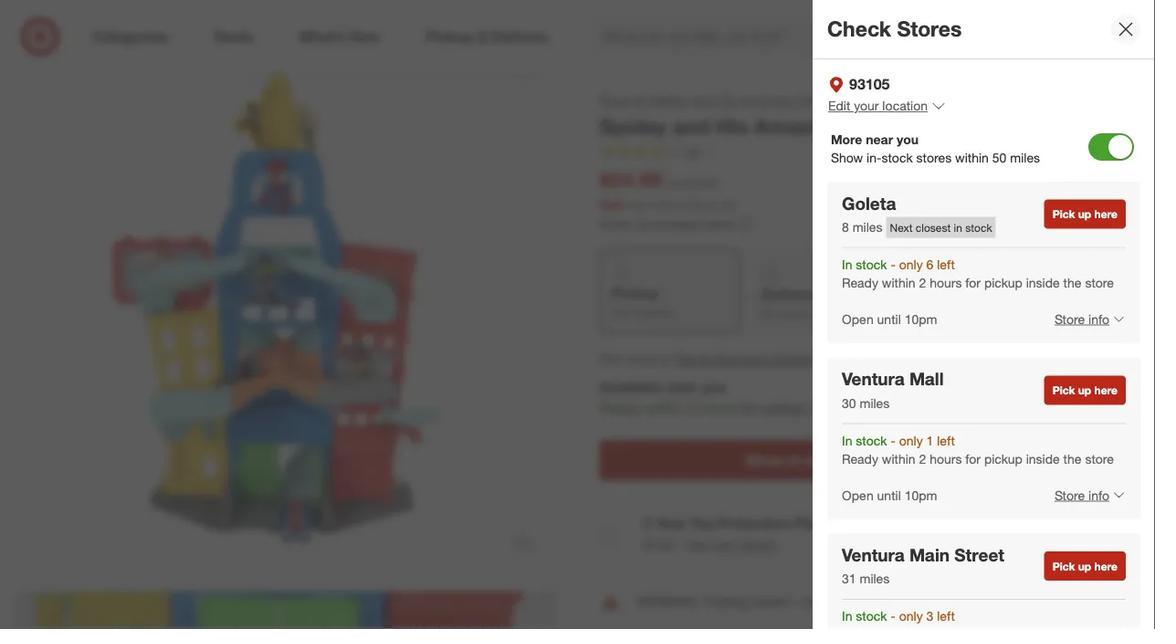 Task type: vqa. For each thing, say whether or not it's contained in the screenshot.
AND
yes



Task type: describe. For each thing, give the bounding box(es) containing it.
up for goleta
[[1078, 208, 1092, 221]]

pick up here for ventura mall
[[1053, 384, 1118, 397]]

hours for goleta
[[930, 275, 962, 291]]

when
[[600, 216, 633, 232]]

pick up here button for goleta
[[1045, 200, 1126, 229]]

spidey and his amazing friends metals city track set, 1 of 12 image
[[15, 36, 556, 577]]

shipping
[[909, 284, 970, 302]]

search button
[[912, 16, 955, 60]]

shop all spidey and his amazing friends spidey and his amazing friends metals city track set
[[600, 92, 1138, 139]]

location
[[883, 98, 928, 114]]

plan
[[712, 537, 737, 553]]

until for mall
[[877, 487, 901, 503]]

sale
[[600, 196, 626, 212]]

2 year toy protection plan ($20-$29.99) - allstate $3.50 · see plan details
[[643, 515, 977, 553]]

delivery not available
[[761, 285, 824, 320]]

edit your location button
[[827, 96, 947, 116]]

)
[[732, 198, 735, 212]]

store info button for goleta
[[1043, 299, 1126, 339]]

0 vertical spatial and
[[693, 92, 714, 108]]

0 vertical spatial spidey
[[650, 92, 689, 108]]

pickup for ventura
[[984, 451, 1023, 467]]

santa barbara galleria button
[[675, 349, 823, 369]]

by
[[938, 305, 950, 319]]

barbara
[[717, 350, 769, 368]]

ventura main street 31 miles
[[842, 545, 1005, 587]]

31
[[842, 571, 856, 587]]

mall
[[910, 369, 944, 390]]

1 horizontal spatial 3
[[1001, 594, 1008, 610]]

in stock - only 3 left
[[842, 608, 955, 624]]

get
[[909, 305, 926, 319]]

open until 10pm for mall
[[842, 487, 938, 503]]

galleria
[[773, 350, 823, 368]]

29
[[685, 144, 700, 160]]

year
[[656, 515, 686, 533]]

until for 8
[[877, 311, 901, 327]]

under
[[965, 594, 998, 610]]

1 vertical spatial and
[[673, 113, 710, 139]]

$
[[655, 198, 660, 212]]

target /
[[15, 0, 57, 16]]

allstate
[[925, 515, 977, 533]]

info for goleta
[[1089, 311, 1110, 327]]

$29.99)
[[863, 515, 911, 533]]

available
[[600, 378, 662, 396]]

see plan details button
[[686, 536, 778, 554]]

not left sold
[[600, 350, 623, 368]]

search
[[912, 29, 955, 47]]

What can we help you find? suggestions appear below search field
[[593, 16, 924, 57]]

here for ventura main street
[[1095, 560, 1118, 573]]

in- inside the more near you show in-stock stores within 50 miles
[[867, 150, 882, 166]]

available near you ready within 2 hours for pickup inside the store
[[600, 378, 911, 417]]

store for ventura
[[1085, 451, 1114, 467]]

children
[[915, 594, 961, 610]]

stores inside the more near you show in-stock stores within 50 miles
[[917, 150, 952, 166]]

santa
[[675, 350, 713, 368]]

off
[[719, 198, 732, 212]]

here for ventura mall
[[1095, 384, 1118, 397]]

in for goleta
[[842, 256, 853, 272]]

stock inside the more near you show in-stock stores within 50 miles
[[882, 150, 913, 166]]

target
[[15, 0, 50, 16]]

30
[[842, 395, 856, 411]]

22
[[1003, 305, 1015, 319]]

open for 8
[[842, 311, 874, 327]]

reg
[[666, 176, 681, 190]]

hours for ventura
[[930, 451, 962, 467]]

more near you show in-stock stores within 50 miles
[[831, 131, 1040, 166]]

check
[[827, 16, 891, 42]]

$24.99 reg $49.99 sale save $ 25.00 ( 50 % off )
[[600, 167, 735, 212]]

2 inside available near you ready within 2 hours for pickup inside the store
[[688, 399, 696, 417]]

city
[[1000, 113, 1040, 139]]

10pm for goleta
[[905, 311, 938, 327]]

pickup for goleta
[[984, 275, 1023, 291]]

up for ventura main street
[[1078, 560, 1092, 573]]

goleta
[[842, 193, 896, 214]]

near for in-
[[866, 131, 893, 147]]

pick for goleta
[[1053, 208, 1075, 221]]

goleta 8 miles next closest in stock
[[842, 193, 992, 235]]

street
[[955, 545, 1005, 566]]

1
[[927, 432, 934, 448]]

yrs.
[[1012, 594, 1032, 610]]

pickup
[[611, 284, 659, 302]]

store for goleta
[[1055, 311, 1085, 327]]

stores
[[897, 16, 962, 42]]

shop
[[600, 92, 630, 108]]

edit your location
[[828, 98, 928, 114]]

not inside delivery not available
[[761, 306, 779, 320]]

left for goleta
[[937, 256, 955, 272]]

29 link
[[600, 143, 718, 164]]

·
[[678, 536, 682, 553]]

store info for ventura mall
[[1055, 487, 1110, 503]]

93105
[[849, 75, 890, 93]]

the inside available near you ready within 2 hours for pickup inside the store
[[853, 399, 874, 417]]

main
[[910, 545, 950, 566]]

plan
[[794, 515, 825, 533]]

purchased
[[636, 216, 697, 232]]

the for goleta
[[1064, 275, 1082, 291]]

open until 10pm for 8
[[842, 311, 938, 327]]

sold
[[627, 350, 655, 368]]

shipping get it by wed, nov 22
[[909, 284, 1015, 319]]

within for more near you show in-stock stores within 50 miles
[[955, 150, 989, 166]]

show in-stock stores
[[745, 451, 892, 469]]

/
[[53, 0, 57, 16]]

in- inside show in-stock stores button
[[788, 451, 806, 469]]

pick for ventura mall
[[1053, 384, 1075, 397]]

target link
[[15, 0, 50, 16]]

(
[[691, 198, 694, 212]]

your
[[854, 98, 879, 114]]

it
[[929, 305, 935, 319]]

only for main
[[899, 608, 923, 624]]

stock inside the in stock - only 6 left ready within 2 hours for pickup inside the store
[[856, 256, 887, 272]]

show in-stock stores button
[[600, 440, 1038, 481]]

- for street
[[891, 608, 896, 624]]

pickup not available
[[611, 284, 675, 319]]

- for 30
[[891, 432, 896, 448]]



Task type: locate. For each thing, give the bounding box(es) containing it.
50
[[993, 150, 1007, 166], [694, 198, 706, 212]]

miles inside the more near you show in-stock stores within 50 miles
[[1010, 150, 1040, 166]]

store inside available near you ready within 2 hours for pickup inside the store
[[878, 399, 911, 417]]

1 vertical spatial ready
[[600, 399, 641, 417]]

50 down city
[[993, 150, 1007, 166]]

0 vertical spatial stores
[[917, 150, 952, 166]]

left
[[937, 256, 955, 272], [937, 432, 955, 448], [937, 608, 955, 624]]

all
[[633, 92, 646, 108]]

0 vertical spatial pickup
[[984, 275, 1023, 291]]

within
[[955, 150, 989, 166], [882, 275, 916, 291], [645, 399, 684, 417], [882, 451, 916, 467]]

hours inside available near you ready within 2 hours for pickup inside the store
[[700, 399, 737, 417]]

open left get
[[842, 311, 874, 327]]

miles down city
[[1010, 150, 1040, 166]]

within for in stock - only 6 left ready within 2 hours for pickup inside the store
[[882, 275, 916, 291]]

you down location at top right
[[897, 131, 919, 147]]

here for goleta
[[1095, 208, 1118, 221]]

0 vertical spatial until
[[877, 311, 901, 327]]

within down metals
[[955, 150, 989, 166]]

ready for goleta
[[842, 275, 879, 291]]

the
[[1064, 275, 1082, 291], [853, 399, 874, 417], [1064, 451, 1082, 467]]

pick for ventura main street
[[1053, 560, 1075, 573]]

until
[[877, 311, 901, 327], [877, 487, 901, 503]]

0 vertical spatial pick
[[1053, 208, 1075, 221]]

store for goleta
[[1085, 275, 1114, 291]]

1 vertical spatial near
[[666, 378, 697, 396]]

miles inside ventura mall 30 miles
[[860, 395, 890, 411]]

pick up here button for ventura main street
[[1045, 552, 1126, 581]]

1 horizontal spatial show
[[831, 150, 863, 166]]

available for delivery
[[782, 306, 824, 320]]

0 vertical spatial his
[[718, 92, 736, 108]]

1 vertical spatial show
[[745, 451, 784, 469]]

2 vertical spatial in
[[842, 608, 853, 624]]

inside inside in stock - only 1 left ready within 2 hours for pickup inside the store
[[1026, 451, 1060, 467]]

1 vertical spatial left
[[937, 432, 955, 448]]

0 vertical spatial store info
[[1055, 311, 1110, 327]]

show
[[831, 150, 863, 166], [745, 451, 784, 469]]

1 pick up here from the top
[[1053, 208, 1118, 221]]

1 here from the top
[[1095, 208, 1118, 221]]

info for ventura mall
[[1089, 487, 1110, 503]]

stores down 30
[[849, 451, 892, 469]]

in stock - only 1 left ready within 2 hours for pickup inside the store
[[842, 432, 1114, 467]]

50 down $49.99
[[694, 198, 706, 212]]

near inside the more near you show in-stock stores within 50 miles
[[866, 131, 893, 147]]

show inside button
[[745, 451, 784, 469]]

0 vertical spatial store info button
[[1043, 299, 1126, 339]]

ready for ventura mall
[[842, 451, 879, 467]]

3 in from the top
[[842, 608, 853, 624]]

available for pickup
[[632, 305, 675, 319]]

here
[[1095, 208, 1118, 221], [1095, 384, 1118, 397], [1095, 560, 1118, 573]]

1 vertical spatial pickup
[[762, 399, 806, 417]]

3 pick from the top
[[1053, 560, 1075, 573]]

store info button
[[1043, 299, 1126, 339], [1043, 475, 1126, 515]]

ready down '8'
[[842, 275, 879, 291]]

not sold at santa barbara galleria
[[600, 350, 823, 368]]

pick up here
[[1053, 208, 1118, 221], [1053, 384, 1118, 397], [1053, 560, 1118, 573]]

2 inside in stock - only 1 left ready within 2 hours for pickup inside the store
[[919, 451, 926, 467]]

0 horizontal spatial 50
[[694, 198, 706, 212]]

0 horizontal spatial near
[[666, 378, 697, 396]]

3 pick up here from the top
[[1053, 560, 1118, 573]]

in
[[954, 221, 963, 234]]

small
[[803, 594, 833, 610]]

2 inside the in stock - only 6 left ready within 2 hours for pickup inside the store
[[919, 275, 926, 291]]

toy
[[690, 515, 714, 533]]

1 vertical spatial open until 10pm
[[842, 487, 938, 503]]

only left 6
[[899, 256, 923, 272]]

open up ($20-
[[842, 487, 874, 503]]

near down santa
[[666, 378, 697, 396]]

pickup
[[984, 275, 1023, 291], [762, 399, 806, 417], [984, 451, 1023, 467]]

1 vertical spatial pick up here button
[[1045, 376, 1126, 405]]

1 open until 10pm from the top
[[842, 311, 938, 327]]

only for 8
[[899, 256, 923, 272]]

pick up here for goleta
[[1053, 208, 1118, 221]]

in inside in stock - only 1 left ready within 2 hours for pickup inside the store
[[842, 432, 853, 448]]

2 up from the top
[[1078, 384, 1092, 397]]

pick up here button for ventura mall
[[1045, 376, 1126, 405]]

ventura inside ventura main street 31 miles
[[842, 545, 905, 566]]

%
[[706, 198, 716, 212]]

0 vertical spatial in-
[[867, 150, 882, 166]]

- left 6
[[891, 256, 896, 272]]

10pm
[[905, 311, 938, 327], [905, 487, 938, 503]]

0 vertical spatial hours
[[930, 275, 962, 291]]

store
[[1085, 275, 1114, 291], [878, 399, 911, 417], [1085, 451, 1114, 467]]

in for ventura main street
[[842, 608, 853, 624]]

3 inside check stores "dialog"
[[927, 608, 934, 624]]

1 vertical spatial open
[[842, 487, 874, 503]]

ventura mall 30 miles
[[842, 369, 944, 411]]

ready inside available near you ready within 2 hours for pickup inside the store
[[600, 399, 641, 417]]

0 vertical spatial show
[[831, 150, 863, 166]]

2 store info button from the top
[[1043, 475, 1126, 515]]

1 pick from the top
[[1053, 208, 1075, 221]]

0 vertical spatial inside
[[1026, 275, 1060, 291]]

1 vertical spatial store
[[878, 399, 911, 417]]

within for in stock - only 1 left ready within 2 hours for pickup inside the store
[[882, 451, 916, 467]]

50 inside the more near you show in-stock stores within 50 miles
[[993, 150, 1007, 166]]

miles right 30
[[860, 395, 890, 411]]

the inside the in stock - only 6 left ready within 2 hours for pickup inside the store
[[1064, 275, 1082, 291]]

3 pick up here button from the top
[[1045, 552, 1126, 581]]

2 vertical spatial only
[[899, 608, 923, 624]]

near inside available near you ready within 2 hours for pickup inside the store
[[666, 378, 697, 396]]

1 vertical spatial the
[[853, 399, 874, 417]]

pick up here button
[[1045, 200, 1126, 229], [1045, 376, 1126, 405], [1045, 552, 1126, 581]]

pickup inside available near you ready within 2 hours for pickup inside the store
[[762, 399, 806, 417]]

2 vertical spatial inside
[[1026, 451, 1060, 467]]

show inside the more near you show in-stock stores within 50 miles
[[831, 150, 863, 166]]

online
[[701, 216, 735, 232]]

3 up from the top
[[1078, 560, 1092, 573]]

0 horizontal spatial 3
[[927, 608, 934, 624]]

50 inside $24.99 reg $49.99 sale save $ 25.00 ( 50 % off )
[[694, 198, 706, 212]]

1 vertical spatial pick up here
[[1053, 384, 1118, 397]]

2 pick up here button from the top
[[1045, 376, 1126, 405]]

2 pick from the top
[[1053, 384, 1075, 397]]

in- up the plan
[[788, 451, 806, 469]]

0 vertical spatial open until 10pm
[[842, 311, 938, 327]]

store for ventura mall
[[1055, 487, 1085, 503]]

left inside the in stock - only 6 left ready within 2 hours for pickup inside the store
[[937, 256, 955, 272]]

8
[[842, 219, 849, 235]]

1 horizontal spatial friends
[[847, 113, 921, 139]]

pickup inside in stock - only 1 left ready within 2 hours for pickup inside the store
[[984, 451, 1023, 467]]

spidey right "all"
[[650, 92, 689, 108]]

1 horizontal spatial 50
[[993, 150, 1007, 166]]

you inside available near you ready within 2 hours for pickup inside the store
[[701, 378, 726, 396]]

set
[[1105, 113, 1138, 139]]

stock inside show in-stock stores button
[[806, 451, 845, 469]]

delivery
[[761, 285, 817, 303]]

0 vertical spatial info
[[1089, 311, 1110, 327]]

left for ventura main street
[[937, 608, 955, 624]]

within inside available near you ready within 2 hours for pickup inside the store
[[645, 399, 684, 417]]

in down '8'
[[842, 256, 853, 272]]

amazing left the your at the right top of page
[[754, 113, 841, 139]]

10pm up allstate
[[905, 487, 938, 503]]

within up $29.99)
[[882, 451, 916, 467]]

2 open until 10pm from the top
[[842, 487, 938, 503]]

$49.99
[[685, 176, 717, 190]]

1 vertical spatial 10pm
[[905, 487, 938, 503]]

left left under
[[937, 608, 955, 624]]

check stores
[[827, 16, 962, 42]]

show down available near you ready within 2 hours for pickup inside the store
[[745, 451, 784, 469]]

0 vertical spatial near
[[866, 131, 893, 147]]

0 vertical spatial pick up here button
[[1045, 200, 1126, 229]]

store inside the in stock - only 6 left ready within 2 hours for pickup inside the store
[[1085, 275, 1114, 291]]

1 vertical spatial info
[[1089, 487, 1110, 503]]

1 pick up here button from the top
[[1045, 200, 1126, 229]]

the for ventura mall
[[1064, 451, 1082, 467]]

0 vertical spatial here
[[1095, 208, 1118, 221]]

within inside the more near you show in-stock stores within 50 miles
[[955, 150, 989, 166]]

for
[[966, 275, 981, 291], [741, 399, 758, 417], [966, 451, 981, 467], [897, 594, 912, 610]]

warning:
[[636, 594, 700, 610]]

ready inside in stock - only 1 left ready within 2 hours for pickup inside the store
[[842, 451, 879, 467]]

2 pick up here from the top
[[1053, 384, 1118, 397]]

1 10pm from the top
[[905, 311, 938, 327]]

his down what can we help you find? suggestions appear below search box at the top of page
[[718, 92, 736, 108]]

pick up here for ventura main street
[[1053, 560, 1118, 573]]

pickup inside the in stock - only 6 left ready within 2 hours for pickup inside the store
[[984, 275, 1023, 291]]

1 store from the top
[[1055, 311, 1085, 327]]

left right 6
[[937, 256, 955, 272]]

warning: choking hazard - small parts. not for children under 3 yrs.
[[636, 594, 1032, 610]]

0 vertical spatial left
[[937, 256, 955, 272]]

0 vertical spatial you
[[897, 131, 919, 147]]

miles right '8'
[[853, 219, 883, 235]]

show down more
[[831, 150, 863, 166]]

0 vertical spatial 50
[[993, 150, 1007, 166]]

3 left yrs.
[[1001, 594, 1008, 610]]

image gallery element
[[15, 36, 556, 629]]

1 horizontal spatial stores
[[917, 150, 952, 166]]

0 horizontal spatial available
[[632, 305, 675, 319]]

stores down metals
[[917, 150, 952, 166]]

2 vertical spatial here
[[1095, 560, 1118, 573]]

2 ventura from the top
[[842, 545, 905, 566]]

2 up get
[[919, 275, 926, 291]]

1 vertical spatial stores
[[849, 451, 892, 469]]

up for ventura mall
[[1078, 384, 1092, 397]]

for inside in stock - only 1 left ready within 2 hours for pickup inside the store
[[966, 451, 981, 467]]

- inside in stock - only 1 left ready within 2 hours for pickup inside the store
[[891, 432, 896, 448]]

ready down available
[[600, 399, 641, 417]]

2 vertical spatial store
[[1085, 451, 1114, 467]]

1 vertical spatial up
[[1078, 384, 1092, 397]]

2 vertical spatial pick up here button
[[1045, 552, 1126, 581]]

inside for goleta
[[1026, 275, 1060, 291]]

when purchased online
[[600, 216, 735, 232]]

you down not sold at santa barbara galleria
[[701, 378, 726, 396]]

until up $29.99)
[[877, 487, 901, 503]]

- inside the in stock - only 6 left ready within 2 hours for pickup inside the store
[[891, 256, 896, 272]]

None checkbox
[[600, 527, 618, 545]]

hours inside the in stock - only 6 left ready within 2 hours for pickup inside the store
[[930, 275, 962, 291]]

2 store from the top
[[1055, 487, 1085, 503]]

2
[[919, 275, 926, 291], [688, 399, 696, 417], [919, 451, 926, 467], [643, 515, 652, 533]]

you
[[897, 131, 919, 147], [701, 378, 726, 396]]

0 horizontal spatial in-
[[788, 451, 806, 469]]

inside for ventura mall
[[1026, 451, 1060, 467]]

1 vertical spatial his
[[716, 113, 748, 139]]

ready down 30
[[842, 451, 879, 467]]

available inside delivery not available
[[782, 306, 824, 320]]

1 vertical spatial inside
[[810, 399, 849, 417]]

1 left from the top
[[937, 256, 955, 272]]

for inside available near you ready within 2 hours for pickup inside the store
[[741, 399, 758, 417]]

1 only from the top
[[899, 256, 923, 272]]

2 until from the top
[[877, 487, 901, 503]]

0 horizontal spatial stores
[[849, 451, 892, 469]]

inside inside the in stock - only 6 left ready within 2 hours for pickup inside the store
[[1026, 275, 1060, 291]]

near right more
[[866, 131, 893, 147]]

1 vertical spatial friends
[[847, 113, 921, 139]]

hours down not sold at santa barbara galleria
[[700, 399, 737, 417]]

check stores dialog
[[813, 0, 1155, 629]]

available inside pickup not available
[[632, 305, 675, 319]]

0 vertical spatial 10pm
[[905, 311, 938, 327]]

ventura
[[842, 369, 905, 390], [842, 545, 905, 566]]

track
[[1046, 113, 1099, 139]]

1 horizontal spatial in-
[[867, 150, 882, 166]]

2 vertical spatial pick
[[1053, 560, 1075, 573]]

only left 1 on the bottom of page
[[899, 432, 923, 448]]

- inside the 2 year toy protection plan ($20-$29.99) - allstate $3.50 · see plan details
[[915, 515, 921, 533]]

left right 1 on the bottom of page
[[937, 432, 955, 448]]

2 vertical spatial hours
[[930, 451, 962, 467]]

available down pickup
[[632, 305, 675, 319]]

0 horizontal spatial you
[[701, 378, 726, 396]]

his up $49.99
[[716, 113, 748, 139]]

50 for $24.99
[[694, 198, 706, 212]]

1 vertical spatial ventura
[[842, 545, 905, 566]]

1 vertical spatial hours
[[700, 399, 737, 417]]

miles
[[1010, 150, 1040, 166], [853, 219, 883, 235], [860, 395, 890, 411], [860, 571, 890, 587]]

1 vertical spatial here
[[1095, 384, 1118, 397]]

1 vertical spatial store info button
[[1043, 475, 1126, 515]]

3 here from the top
[[1095, 560, 1118, 573]]

more
[[831, 131, 863, 147]]

1 vertical spatial 50
[[694, 198, 706, 212]]

info
[[1089, 311, 1110, 327], [1089, 487, 1110, 503]]

0 vertical spatial store
[[1055, 311, 1085, 327]]

0 vertical spatial pick up here
[[1053, 208, 1118, 221]]

inside inside available near you ready within 2 hours for pickup inside the store
[[810, 399, 849, 417]]

1 horizontal spatial near
[[866, 131, 893, 147]]

10pm for ventura
[[905, 487, 938, 503]]

friends
[[793, 92, 836, 108], [847, 113, 921, 139]]

ventura up 31
[[842, 545, 905, 566]]

0 vertical spatial ready
[[842, 275, 879, 291]]

edit
[[828, 98, 851, 114]]

3 down ventura main street 31 miles
[[927, 608, 934, 624]]

1 vertical spatial amazing
[[754, 113, 841, 139]]

hours down 6
[[930, 275, 962, 291]]

for inside the in stock - only 6 left ready within 2 hours for pickup inside the store
[[966, 275, 981, 291]]

1 vertical spatial pick
[[1053, 384, 1075, 397]]

only for mall
[[899, 432, 923, 448]]

not down delivery
[[761, 306, 779, 320]]

in stock - only 6 left ready within 2 hours for pickup inside the store
[[842, 256, 1114, 291]]

in for ventura mall
[[842, 432, 853, 448]]

2 vertical spatial the
[[1064, 451, 1082, 467]]

in- down "shop all spidey and his amazing friends spidey and his amazing friends metals city track set" on the right of the page
[[867, 150, 882, 166]]

1 open from the top
[[842, 311, 874, 327]]

left for ventura mall
[[937, 432, 955, 448]]

nov
[[981, 305, 1000, 319]]

2 vertical spatial ready
[[842, 451, 879, 467]]

in
[[842, 256, 853, 272], [842, 432, 853, 448], [842, 608, 853, 624]]

at
[[659, 350, 671, 368]]

open until 10pm up $29.99)
[[842, 487, 938, 503]]

hours inside in stock - only 1 left ready within 2 hours for pickup inside the store
[[930, 451, 962, 467]]

ventura for ventura main street
[[842, 545, 905, 566]]

store inside in stock - only 1 left ready within 2 hours for pickup inside the store
[[1085, 451, 1114, 467]]

open until 10pm
[[842, 311, 938, 327], [842, 487, 938, 503]]

($20-
[[829, 515, 863, 533]]

within inside the in stock - only 6 left ready within 2 hours for pickup inside the store
[[882, 275, 916, 291]]

0 horizontal spatial show
[[745, 451, 784, 469]]

only
[[899, 256, 923, 272], [899, 432, 923, 448], [899, 608, 923, 624]]

stock inside in stock - only 1 left ready within 2 hours for pickup inside the store
[[856, 432, 887, 448]]

near for within
[[666, 378, 697, 396]]

1 vertical spatial until
[[877, 487, 901, 503]]

within inside in stock - only 1 left ready within 2 hours for pickup inside the store
[[882, 451, 916, 467]]

2 left from the top
[[937, 432, 955, 448]]

0 vertical spatial only
[[899, 256, 923, 272]]

1 vertical spatial store info
[[1055, 487, 1110, 503]]

2 store info from the top
[[1055, 487, 1110, 503]]

you inside the more near you show in-stock stores within 50 miles
[[897, 131, 919, 147]]

you for more near you
[[897, 131, 919, 147]]

open for mall
[[842, 487, 874, 503]]

0 vertical spatial the
[[1064, 275, 1082, 291]]

2 vertical spatial pick up here
[[1053, 560, 1118, 573]]

1 store info from the top
[[1055, 311, 1110, 327]]

0 vertical spatial in
[[842, 256, 853, 272]]

1 vertical spatial store
[[1055, 487, 1085, 503]]

choking
[[703, 594, 748, 610]]

not
[[611, 305, 629, 319], [761, 306, 779, 320], [600, 350, 623, 368], [872, 594, 893, 610]]

in-
[[867, 150, 882, 166], [788, 451, 806, 469]]

available down delivery
[[782, 306, 824, 320]]

$24.99
[[600, 167, 662, 192]]

miles inside goleta 8 miles next closest in stock
[[853, 219, 883, 235]]

within up get
[[882, 275, 916, 291]]

the inside in stock - only 1 left ready within 2 hours for pickup inside the store
[[1064, 451, 1082, 467]]

not down pickup
[[611, 305, 629, 319]]

near
[[866, 131, 893, 147], [666, 378, 697, 396]]

hours down 1 on the bottom of page
[[930, 451, 962, 467]]

1 until from the top
[[877, 311, 901, 327]]

for up allstate
[[966, 451, 981, 467]]

3
[[1001, 594, 1008, 610], [927, 608, 934, 624]]

1 info from the top
[[1089, 311, 1110, 327]]

2 vertical spatial left
[[937, 608, 955, 624]]

miles right 31
[[860, 571, 890, 587]]

wed,
[[953, 305, 978, 319]]

0 vertical spatial open
[[842, 311, 874, 327]]

3 only from the top
[[899, 608, 923, 624]]

1 store info button from the top
[[1043, 299, 1126, 339]]

ventura up 30
[[842, 369, 905, 390]]

not inside pickup not available
[[611, 305, 629, 319]]

closest
[[916, 221, 951, 234]]

2 info from the top
[[1089, 487, 1110, 503]]

- left "small"
[[794, 594, 799, 610]]

1 vertical spatial in-
[[788, 451, 806, 469]]

not right parts.
[[872, 594, 893, 610]]

1 vertical spatial you
[[701, 378, 726, 396]]

only inside in stock - only 1 left ready within 2 hours for pickup inside the store
[[899, 432, 923, 448]]

2 here from the top
[[1095, 384, 1118, 397]]

1 horizontal spatial available
[[782, 306, 824, 320]]

2 vertical spatial pickup
[[984, 451, 1023, 467]]

ventura for ventura mall
[[842, 369, 905, 390]]

2 left year
[[643, 515, 652, 533]]

2 10pm from the top
[[905, 487, 938, 503]]

for up wed,
[[966, 275, 981, 291]]

1 in from the top
[[842, 256, 853, 272]]

2 up allstate
[[919, 451, 926, 467]]

$3.50
[[643, 537, 675, 553]]

stores
[[917, 150, 952, 166], [849, 451, 892, 469]]

0 vertical spatial friends
[[793, 92, 836, 108]]

metals
[[927, 113, 994, 139]]

hazard
[[752, 594, 791, 610]]

stores inside show in-stock stores button
[[849, 451, 892, 469]]

within down available
[[645, 399, 684, 417]]

2 open from the top
[[842, 487, 874, 503]]

protection
[[718, 515, 790, 533]]

only down ventura main street 31 miles
[[899, 608, 923, 624]]

- for miles
[[891, 256, 896, 272]]

in right "small"
[[842, 608, 853, 624]]

1 horizontal spatial you
[[897, 131, 919, 147]]

2 vertical spatial up
[[1078, 560, 1092, 573]]

1 ventura from the top
[[842, 369, 905, 390]]

only inside the in stock - only 6 left ready within 2 hours for pickup inside the store
[[899, 256, 923, 272]]

1 vertical spatial in
[[842, 432, 853, 448]]

ready inside the in stock - only 6 left ready within 2 hours for pickup inside the store
[[842, 275, 879, 291]]

for left children
[[897, 594, 912, 610]]

0 horizontal spatial friends
[[793, 92, 836, 108]]

you for available near you
[[701, 378, 726, 396]]

- right $29.99)
[[915, 515, 921, 533]]

2 only from the top
[[899, 432, 923, 448]]

parts.
[[836, 594, 869, 610]]

0 vertical spatial up
[[1078, 208, 1092, 221]]

until left get
[[877, 311, 901, 327]]

amazing down what can we help you find? suggestions appear below search box at the top of page
[[740, 92, 790, 108]]

3 left from the top
[[937, 608, 955, 624]]

for down the santa barbara galleria button
[[741, 399, 758, 417]]

25.00
[[660, 198, 688, 212]]

in inside the in stock - only 6 left ready within 2 hours for pickup inside the store
[[842, 256, 853, 272]]

stock inside goleta 8 miles next closest in stock
[[966, 221, 992, 234]]

0 vertical spatial ventura
[[842, 369, 905, 390]]

in up show in-stock stores
[[842, 432, 853, 448]]

2 in from the top
[[842, 432, 853, 448]]

left inside in stock - only 1 left ready within 2 hours for pickup inside the store
[[937, 432, 955, 448]]

1 vertical spatial only
[[899, 432, 923, 448]]

- left 1 on the bottom of page
[[891, 432, 896, 448]]

1 vertical spatial spidey
[[600, 113, 667, 139]]

50 for more
[[993, 150, 1007, 166]]

1 up from the top
[[1078, 208, 1092, 221]]

10pm left by
[[905, 311, 938, 327]]

2 down santa
[[688, 399, 696, 417]]

- right parts.
[[891, 608, 896, 624]]

spidey down "all"
[[600, 113, 667, 139]]

miles inside ventura main street 31 miles
[[860, 571, 890, 587]]

save
[[629, 198, 652, 212]]

0 vertical spatial store
[[1085, 275, 1114, 291]]

0 vertical spatial amazing
[[740, 92, 790, 108]]

open until 10pm left by
[[842, 311, 938, 327]]

store info for goleta
[[1055, 311, 1110, 327]]

store info button for ventura mall
[[1043, 475, 1126, 515]]

2 inside the 2 year toy protection plan ($20-$29.99) - allstate $3.50 · see plan details
[[643, 515, 652, 533]]

6
[[927, 256, 934, 272]]

ventura inside ventura mall 30 miles
[[842, 369, 905, 390]]



